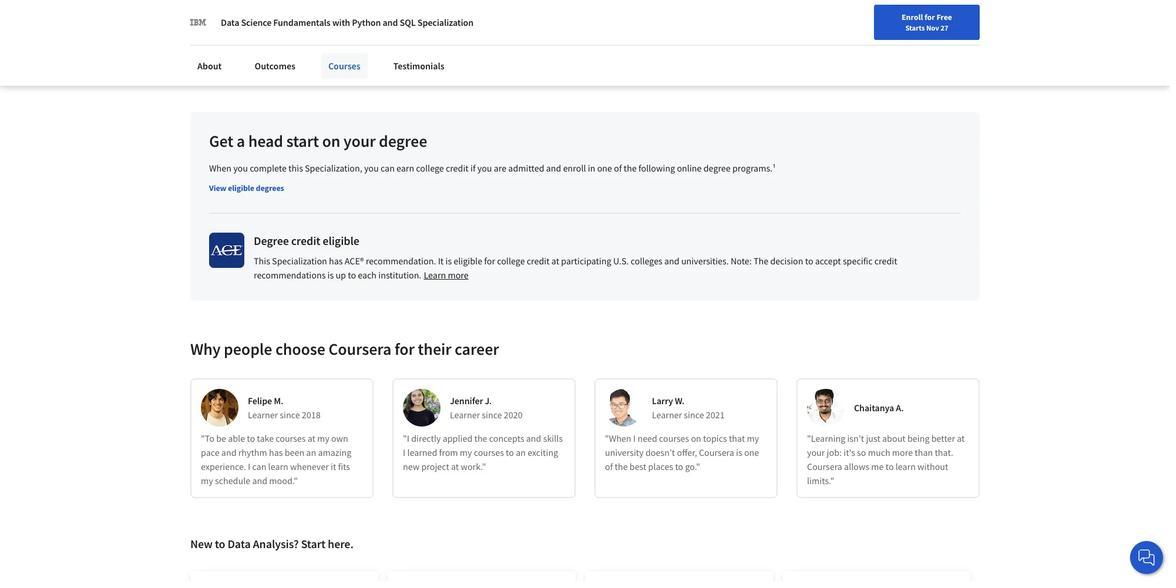 Task type: vqa. For each thing, say whether or not it's contained in the screenshot.
de inside Magíster En Salud Pública Global Universidad No. 1 De Latinoamérica (Qs Ranking 2023)
no



Task type: describe. For each thing, give the bounding box(es) containing it.
2018
[[302, 409, 321, 421]]

my left own
[[317, 432, 330, 444]]

credit left participating
[[527, 255, 550, 267]]

an inside '"to be able to take courses at my own pace and rhythm has been an amazing experience. i can learn whenever it fits my schedule and mood."'
[[306, 446, 316, 458]]

testimonials
[[393, 60, 445, 72]]

nov
[[926, 23, 939, 32]]

here.
[[328, 536, 354, 551]]

amazing
[[318, 446, 352, 458]]

why
[[190, 338, 221, 360]]

1 vertical spatial degree
[[704, 162, 731, 174]]

27
[[941, 23, 949, 32]]

science for data science
[[235, 45, 261, 56]]

0 vertical spatial the
[[624, 162, 637, 174]]

programming
[[373, 45, 420, 56]]

science for data science fundamentals with python and sql specialization
[[241, 16, 272, 28]]

it
[[438, 255, 444, 267]]

and inside '"i directly applied the concepts and skills i learned from my courses to an exciting new project at work."'
[[526, 432, 541, 444]]

the
[[754, 255, 769, 267]]

i inside "when i need courses on topics that my university doesn't offer, coursera is one of the best places to go."
[[633, 432, 636, 444]]

to inside "learning isn't just about being better at your job: it's so much more than that. coursera allows me to learn without limits."
[[886, 461, 894, 472]]

analysis
[[299, 45, 327, 56]]

pandas
[[440, 45, 465, 56]]

2021
[[706, 409, 725, 421]]

a.
[[896, 402, 904, 414]]

exciting
[[528, 446, 558, 458]]

this specialization has ace® recommendation. it is eligible for college credit at participating u.s. colleges and universities. note: the decision to accept specific credit recommendations is up to each institution.
[[254, 255, 898, 281]]

and left mood."
[[252, 475, 267, 486]]

for inside this specialization has ace® recommendation. it is eligible for college credit at participating u.s. colleges and universities. note: the decision to accept specific credit recommendations is up to each institution.
[[484, 255, 495, 267]]

0 vertical spatial python
[[352, 16, 381, 28]]

enroll for free starts nov 27
[[902, 12, 952, 32]]

get
[[209, 130, 233, 152]]

w.
[[675, 395, 685, 407]]

degrees
[[256, 183, 284, 193]]

recommendation.
[[366, 255, 436, 267]]

for inside enroll for free starts nov 27
[[925, 12, 935, 22]]

complete
[[250, 162, 287, 174]]

felipe m. learner since 2018
[[248, 395, 321, 421]]

since for m.
[[280, 409, 300, 421]]

0 horizontal spatial for
[[395, 338, 415, 360]]

this
[[289, 162, 303, 174]]

jupyter
[[485, 45, 512, 56]]

and up experience.
[[221, 446, 236, 458]]

skills
[[543, 432, 563, 444]]

jennifer j. learner since 2020
[[450, 395, 523, 421]]

jennifer
[[450, 395, 483, 407]]

on for courses
[[691, 432, 701, 444]]

"to be able to take courses at my own pace and rhythm has been an amazing experience. i can learn whenever it fits my schedule and mood."
[[201, 432, 352, 486]]

schedule
[[215, 475, 250, 486]]

learner for jennifer
[[450, 409, 480, 421]]

online
[[677, 162, 702, 174]]

view eligible degrees
[[209, 183, 284, 193]]

notebooks
[[513, 45, 550, 56]]

0 vertical spatial can
[[381, 162, 395, 174]]

has inside '"to be able to take courses at my own pace and rhythm has been an amazing experience. i can learn whenever it fits my schedule and mood."'
[[269, 446, 283, 458]]

get a head start on your degree
[[209, 130, 427, 152]]

and left sql at the top of the page
[[383, 16, 398, 28]]

0 horizontal spatial coursera
[[329, 338, 391, 360]]

just
[[866, 432, 881, 444]]

view
[[209, 183, 226, 193]]

larry
[[652, 395, 673, 407]]

pace
[[201, 446, 220, 458]]

credit right degree
[[291, 233, 320, 248]]

0 horizontal spatial your
[[344, 130, 376, 152]]

data left 'analysis?'
[[228, 536, 251, 551]]

learn
[[424, 269, 446, 281]]

2 you from the left
[[364, 162, 379, 174]]

"i directly applied the concepts and skills i learned from my courses to an exciting new project at work."
[[403, 432, 563, 472]]

to inside '"to be able to take courses at my own pace and rhythm has been an amazing experience. i can learn whenever it fits my schedule and mood."'
[[247, 432, 255, 444]]

courses inside "when i need courses on topics that my university doesn't offer, coursera is one of the best places to go."
[[659, 432, 689, 444]]

ace logo image
[[209, 233, 244, 268]]

my down experience.
[[201, 475, 213, 486]]

"learning isn't just about being better at your job: it's so much more than that. coursera allows me to learn without limits."
[[807, 432, 965, 486]]

go."
[[685, 461, 700, 472]]

and inside this specialization has ace® recommendation. it is eligible for college credit at participating u.s. colleges and universities. note: the decision to accept specific credit recommendations is up to each institution.
[[664, 255, 680, 267]]

institution.
[[378, 269, 422, 281]]

and left enroll
[[546, 162, 561, 174]]

1 horizontal spatial new
[[878, 37, 894, 48]]

when
[[209, 162, 231, 174]]

find your new career link
[[838, 35, 924, 50]]

whenever
[[290, 461, 329, 472]]

courses inside '"to be able to take courses at my own pace and rhythm has been an amazing experience. i can learn whenever it fits my schedule and mood."'
[[276, 432, 306, 444]]

able
[[228, 432, 245, 444]]

job:
[[827, 446, 842, 458]]

head
[[248, 130, 283, 152]]

at inside "learning isn't just about being better at your job: it's so much more than that. coursera allows me to learn without limits."
[[957, 432, 965, 444]]

data for data analysis
[[281, 45, 297, 56]]

data for data science fundamentals with python and sql specialization
[[221, 16, 239, 28]]

to right up on the left top
[[348, 269, 356, 281]]

it's
[[844, 446, 855, 458]]

learn for has
[[268, 461, 288, 472]]

skills
[[212, 22, 233, 33]]

specialization inside this specialization has ace® recommendation. it is eligible for college credit at participating u.s. colleges and universities. note: the decision to accept specific credit recommendations is up to each institution.
[[272, 255, 327, 267]]

"to
[[201, 432, 214, 444]]

skills you'll gain
[[212, 22, 276, 33]]

i inside '"to be able to take courses at my own pace and rhythm has been an amazing experience. i can learn whenever it fits my schedule and mood."'
[[248, 461, 250, 472]]

work."
[[461, 461, 486, 472]]

colleges
[[631, 255, 663, 267]]

experience.
[[201, 461, 246, 472]]

"learning
[[807, 432, 846, 444]]

coursera inside "when i need courses on topics that my university doesn't offer, coursera is one of the best places to go."
[[699, 446, 734, 458]]

0 vertical spatial college
[[416, 162, 444, 174]]

can inside '"to be able to take courses at my own pace and rhythm has been an amazing experience. i can learn whenever it fits my schedule and mood."'
[[252, 461, 266, 472]]

courses
[[328, 60, 361, 72]]

choose
[[275, 338, 325, 360]]

participating
[[561, 255, 612, 267]]

project
[[422, 461, 449, 472]]

it
[[331, 461, 336, 472]]

find
[[844, 37, 859, 48]]

that
[[729, 432, 745, 444]]

sql
[[400, 16, 416, 28]]

on for start
[[322, 130, 340, 152]]

why people choose coursera for their career
[[190, 338, 499, 360]]

to inside "when i need courses on topics that my university doesn't offer, coursera is one of the best places to go."
[[675, 461, 683, 472]]

each
[[358, 269, 377, 281]]

being
[[908, 432, 930, 444]]

since for j.
[[482, 409, 502, 421]]

since for w.
[[684, 409, 704, 421]]

own
[[331, 432, 348, 444]]

note:
[[731, 255, 752, 267]]



Task type: locate. For each thing, give the bounding box(es) containing it.
1 horizontal spatial one
[[744, 446, 759, 458]]

1 vertical spatial science
[[235, 45, 261, 56]]

1 horizontal spatial coursera
[[699, 446, 734, 458]]

at left participating
[[552, 255, 559, 267]]

2020
[[504, 409, 523, 421]]

my inside "when i need courses on topics that my university doesn't offer, coursera is one of the best places to go."
[[747, 432, 759, 444]]

m.
[[274, 395, 283, 407]]

0 horizontal spatial learn
[[268, 461, 288, 472]]

your inside "learning isn't just about being better at your job: it's so much more than that. coursera allows me to learn without limits."
[[807, 446, 825, 458]]

learner for larry
[[652, 409, 682, 421]]

courses inside '"i directly applied the concepts and skills i learned from my courses to an exciting new project at work."'
[[474, 446, 504, 458]]

1 horizontal spatial for
[[484, 255, 495, 267]]

english
[[945, 37, 974, 48]]

to down the concepts
[[506, 446, 514, 458]]

since
[[280, 409, 300, 421], [482, 409, 502, 421], [684, 409, 704, 421]]

0 vertical spatial your
[[861, 37, 877, 48]]

me
[[871, 461, 884, 472]]

science down you'll
[[235, 45, 261, 56]]

data for data science
[[217, 45, 233, 56]]

on inside "when i need courses on topics that my university doesn't offer, coursera is one of the best places to go."
[[691, 432, 701, 444]]

3 since from the left
[[684, 409, 704, 421]]

2 horizontal spatial eligible
[[454, 255, 482, 267]]

your up specialization,
[[344, 130, 376, 152]]

1 horizontal spatial more
[[892, 446, 913, 458]]

0 vertical spatial coursera
[[329, 338, 391, 360]]

1 horizontal spatial eligible
[[323, 233, 359, 248]]

specific
[[843, 255, 873, 267]]

on
[[322, 130, 340, 152], [691, 432, 701, 444]]

an up whenever
[[306, 446, 316, 458]]

0 vertical spatial is
[[446, 255, 452, 267]]

learner down felipe
[[248, 409, 278, 421]]

2 learner from the left
[[450, 409, 480, 421]]

specialization up 'pandas'
[[418, 16, 474, 28]]

are
[[494, 162, 507, 174]]

my up work."
[[460, 446, 472, 458]]

eligible
[[228, 183, 254, 193], [323, 233, 359, 248], [454, 255, 482, 267]]

has inside this specialization has ace® recommendation. it is eligible for college credit at participating u.s. colleges and universities. note: the decision to accept specific credit recommendations is up to each institution.
[[329, 255, 343, 267]]

and up the 'exciting'
[[526, 432, 541, 444]]

courses up offer,
[[659, 432, 689, 444]]

college inside this specialization has ace® recommendation. it is eligible for college credit at participating u.s. colleges and universities. note: the decision to accept specific credit recommendations is up to each institution.
[[497, 255, 525, 267]]

your down the "learning
[[807, 446, 825, 458]]

1 horizontal spatial learn
[[896, 461, 916, 472]]

2 horizontal spatial is
[[736, 446, 742, 458]]

chaitanya
[[854, 402, 894, 414]]

1 an from the left
[[306, 446, 316, 458]]

new to data analysis? start here.
[[190, 536, 354, 551]]

1 learner from the left
[[248, 409, 278, 421]]

1 vertical spatial eligible
[[323, 233, 359, 248]]

j.
[[485, 395, 492, 407]]

learn down than
[[896, 461, 916, 472]]

0 vertical spatial eligible
[[228, 183, 254, 193]]

"i
[[403, 432, 410, 444]]

to up rhythm
[[247, 432, 255, 444]]

that.
[[935, 446, 954, 458]]

1 vertical spatial college
[[497, 255, 525, 267]]

1 horizontal spatial since
[[482, 409, 502, 421]]

when you complete this specialization, you can earn college credit if you are admitted and enroll in one of the following online degree programs.¹
[[209, 162, 776, 174]]

2 horizontal spatial learner
[[652, 409, 682, 421]]

ibm image
[[190, 14, 207, 31]]

need
[[638, 432, 657, 444]]

a
[[237, 130, 245, 152]]

to left 'analysis?'
[[215, 536, 225, 551]]

learner
[[248, 409, 278, 421], [450, 409, 480, 421], [652, 409, 682, 421]]

0 horizontal spatial courses
[[276, 432, 306, 444]]

the left following
[[624, 162, 637, 174]]

3 you from the left
[[478, 162, 492, 174]]

1 vertical spatial on
[[691, 432, 701, 444]]

for
[[925, 12, 935, 22], [484, 255, 495, 267], [395, 338, 415, 360]]

1 horizontal spatial an
[[516, 446, 526, 458]]

2 vertical spatial eligible
[[454, 255, 482, 267]]

1 horizontal spatial specialization
[[418, 16, 474, 28]]

credit
[[446, 162, 469, 174], [291, 233, 320, 248], [527, 255, 550, 267], [875, 255, 898, 267]]

applied
[[443, 432, 473, 444]]

learned
[[407, 446, 437, 458]]

0 horizontal spatial more
[[448, 269, 469, 281]]

concepts
[[489, 432, 524, 444]]

for right it
[[484, 255, 495, 267]]

can down rhythm
[[252, 461, 266, 472]]

2 horizontal spatial coursera
[[807, 461, 842, 472]]

2 vertical spatial i
[[248, 461, 250, 472]]

science up data science
[[241, 16, 272, 28]]

felipe
[[248, 395, 272, 407]]

2 horizontal spatial courses
[[659, 432, 689, 444]]

1 horizontal spatial is
[[446, 255, 452, 267]]

has up up on the left top
[[329, 255, 343, 267]]

eligible right view
[[228, 183, 254, 193]]

0 vertical spatial more
[[448, 269, 469, 281]]

1 vertical spatial can
[[252, 461, 266, 472]]

1 horizontal spatial your
[[807, 446, 825, 458]]

eligible up learn more at the left
[[454, 255, 482, 267]]

accept
[[815, 255, 841, 267]]

topics
[[703, 432, 727, 444]]

since inside felipe m. learner since 2018
[[280, 409, 300, 421]]

to right 'me'
[[886, 461, 894, 472]]

of inside "when i need courses on topics that my university doesn't offer, coursera is one of the best places to go."
[[605, 461, 613, 472]]

to left accept at the top of page
[[805, 255, 813, 267]]

1 vertical spatial has
[[269, 446, 283, 458]]

learner for felipe
[[248, 409, 278, 421]]

is down that
[[736, 446, 742, 458]]

at inside '"to be able to take courses at my own pace and rhythm has been an amazing experience. i can learn whenever it fits my schedule and mood."'
[[308, 432, 315, 444]]

degree
[[379, 130, 427, 152], [704, 162, 731, 174]]

1 horizontal spatial i
[[403, 446, 406, 458]]

at inside '"i directly applied the concepts and skills i learned from my courses to an exciting new project at work."'
[[451, 461, 459, 472]]

if
[[471, 162, 476, 174]]

for left their
[[395, 338, 415, 360]]

2 vertical spatial coursera
[[807, 461, 842, 472]]

1 vertical spatial more
[[892, 446, 913, 458]]

to left go."
[[675, 461, 683, 472]]

0 horizontal spatial has
[[269, 446, 283, 458]]

0 vertical spatial on
[[322, 130, 340, 152]]

offer,
[[677, 446, 697, 458]]

following
[[639, 162, 675, 174]]

2 vertical spatial your
[[807, 446, 825, 458]]

1 learn from the left
[[268, 461, 288, 472]]

1 horizontal spatial courses
[[474, 446, 504, 458]]

learner down larry
[[652, 409, 682, 421]]

2 horizontal spatial you
[[478, 162, 492, 174]]

0 vertical spatial specialization
[[418, 16, 474, 28]]

been
[[285, 446, 304, 458]]

python up courses
[[347, 45, 371, 56]]

1 vertical spatial i
[[403, 446, 406, 458]]

None search field
[[167, 31, 449, 54]]

limits."
[[807, 475, 835, 486]]

jupyter notebooks
[[485, 45, 550, 56]]

rhythm
[[238, 446, 267, 458]]

0 vertical spatial has
[[329, 255, 343, 267]]

0 vertical spatial i
[[633, 432, 636, 444]]

0 horizontal spatial degree
[[379, 130, 427, 152]]

0 vertical spatial one
[[597, 162, 612, 174]]

at down from
[[451, 461, 459, 472]]

learner inside felipe m. learner since 2018
[[248, 409, 278, 421]]

larry w. learner since 2021
[[652, 395, 725, 421]]

with
[[332, 16, 350, 28]]

for up nov
[[925, 12, 935, 22]]

0 horizontal spatial an
[[306, 446, 316, 458]]

learner inside larry w. learner since 2021
[[652, 409, 682, 421]]

career
[[895, 37, 918, 48]]

is left up on the left top
[[328, 269, 334, 281]]

0 vertical spatial science
[[241, 16, 272, 28]]

data science fundamentals with python and sql specialization
[[221, 16, 474, 28]]

python right with
[[352, 16, 381, 28]]

chat with us image
[[1137, 548, 1156, 567]]

can left earn
[[381, 162, 395, 174]]

"when
[[605, 432, 631, 444]]

the down university
[[615, 461, 628, 472]]

3 learner from the left
[[652, 409, 682, 421]]

1 horizontal spatial college
[[497, 255, 525, 267]]

i left need
[[633, 432, 636, 444]]

0 horizontal spatial one
[[597, 162, 612, 174]]

2 since from the left
[[482, 409, 502, 421]]

you'll
[[235, 22, 258, 33]]

at
[[552, 255, 559, 267], [308, 432, 315, 444], [957, 432, 965, 444], [451, 461, 459, 472]]

is inside "when i need courses on topics that my university doesn't offer, coursera is one of the best places to go."
[[736, 446, 742, 458]]

courses
[[276, 432, 306, 444], [659, 432, 689, 444], [474, 446, 504, 458]]

start
[[286, 130, 319, 152]]

courses link
[[321, 53, 368, 79]]

since inside jennifer j. learner since 2020
[[482, 409, 502, 421]]

more down about
[[892, 446, 913, 458]]

one down that
[[744, 446, 759, 458]]

an down the concepts
[[516, 446, 526, 458]]

specialization up recommendations
[[272, 255, 327, 267]]

of right the "in"
[[614, 162, 622, 174]]

degree credit eligible
[[254, 233, 359, 248]]

2 learn from the left
[[896, 461, 916, 472]]

1 vertical spatial for
[[484, 255, 495, 267]]

courses up been
[[276, 432, 306, 444]]

1 you from the left
[[233, 162, 248, 174]]

is right it
[[446, 255, 452, 267]]

university
[[605, 446, 644, 458]]

credit right specific
[[875, 255, 898, 267]]

at right better
[[957, 432, 965, 444]]

credit left if
[[446, 162, 469, 174]]

one inside "when i need courses on topics that my university doesn't offer, coursera is one of the best places to go."
[[744, 446, 759, 458]]

ace®
[[345, 255, 364, 267]]

one right the "in"
[[597, 162, 612, 174]]

1 horizontal spatial can
[[381, 162, 395, 174]]

2 vertical spatial is
[[736, 446, 742, 458]]

1 vertical spatial is
[[328, 269, 334, 281]]

0 horizontal spatial on
[[322, 130, 340, 152]]

chaitanya a.
[[854, 402, 904, 414]]

1 vertical spatial specialization
[[272, 255, 327, 267]]

on up offer,
[[691, 432, 701, 444]]

since down w.
[[684, 409, 704, 421]]

on up specialization,
[[322, 130, 340, 152]]

enroll
[[563, 162, 586, 174]]

the inside '"i directly applied the concepts and skills i learned from my courses to an exciting new project at work."'
[[474, 432, 487, 444]]

more inside "learning isn't just about being better at your job: it's so much more than that. coursera allows me to learn without limits."
[[892, 446, 913, 458]]

than
[[915, 446, 933, 458]]

learner inside jennifer j. learner since 2020
[[450, 409, 480, 421]]

0 horizontal spatial of
[[605, 461, 613, 472]]

banner navigation
[[9, 0, 331, 24]]

places
[[648, 461, 673, 472]]

better
[[932, 432, 955, 444]]

2 an from the left
[[516, 446, 526, 458]]

the right applied
[[474, 432, 487, 444]]

you right 'when' on the top left
[[233, 162, 248, 174]]

1 vertical spatial your
[[344, 130, 376, 152]]

you right if
[[478, 162, 492, 174]]

1 vertical spatial one
[[744, 446, 759, 458]]

1 horizontal spatial you
[[364, 162, 379, 174]]

take
[[257, 432, 274, 444]]

learner down jennifer
[[450, 409, 480, 421]]

0 horizontal spatial college
[[416, 162, 444, 174]]

data up about
[[217, 45, 233, 56]]

2 vertical spatial for
[[395, 338, 415, 360]]

learn inside '"to be able to take courses at my own pace and rhythm has been an amazing experience. i can learn whenever it fits my schedule and mood."'
[[268, 461, 288, 472]]

fits
[[338, 461, 350, 472]]

0 vertical spatial new
[[878, 37, 894, 48]]

view eligible degrees button
[[209, 182, 284, 194]]

is
[[446, 255, 452, 267], [328, 269, 334, 281], [736, 446, 742, 458]]

about
[[197, 60, 222, 72]]

u.s.
[[613, 255, 629, 267]]

eligible up the ace®
[[323, 233, 359, 248]]

has down take
[[269, 446, 283, 458]]

outcomes link
[[248, 53, 303, 79]]

1 horizontal spatial of
[[614, 162, 622, 174]]

career
[[455, 338, 499, 360]]

degree right online
[[704, 162, 731, 174]]

2 horizontal spatial for
[[925, 12, 935, 22]]

their
[[418, 338, 452, 360]]

learn for more
[[896, 461, 916, 472]]

find your new career
[[844, 37, 918, 48]]

admitted
[[508, 162, 544, 174]]

since down j.
[[482, 409, 502, 421]]

coursera inside "learning isn't just about being better at your job: it's so much more than that. coursera allows me to learn without limits."
[[807, 461, 842, 472]]

i down "i
[[403, 446, 406, 458]]

2 horizontal spatial since
[[684, 409, 704, 421]]

my right that
[[747, 432, 759, 444]]

1 vertical spatial new
[[190, 536, 213, 551]]

learn inside "learning isn't just about being better at your job: it's so much more than that. coursera allows me to learn without limits."
[[896, 461, 916, 472]]

0 horizontal spatial since
[[280, 409, 300, 421]]

you left earn
[[364, 162, 379, 174]]

since inside larry w. learner since 2021
[[684, 409, 704, 421]]

1 horizontal spatial on
[[691, 432, 701, 444]]

data
[[221, 16, 239, 28], [217, 45, 233, 56], [281, 45, 297, 56], [228, 536, 251, 551]]

your right find
[[861, 37, 877, 48]]

programs.¹
[[733, 162, 776, 174]]

0 horizontal spatial you
[[233, 162, 248, 174]]

and right colleges
[[664, 255, 680, 267]]

degree up earn
[[379, 130, 427, 152]]

the inside "when i need courses on topics that my university doesn't offer, coursera is one of the best places to go."
[[615, 461, 628, 472]]

0 horizontal spatial new
[[190, 536, 213, 551]]

new
[[403, 461, 420, 472]]

at down 2018 at the bottom of the page
[[308, 432, 315, 444]]

people
[[224, 338, 272, 360]]

an inside '"i directly applied the concepts and skills i learned from my courses to an exciting new project at work."'
[[516, 446, 526, 458]]

0 vertical spatial for
[[925, 12, 935, 22]]

earn
[[397, 162, 414, 174]]

1 vertical spatial python
[[347, 45, 371, 56]]

at inside this specialization has ace® recommendation. it is eligible for college credit at participating u.s. colleges and universities. note: the decision to accept specific credit recommendations is up to each institution.
[[552, 255, 559, 267]]

0 horizontal spatial can
[[252, 461, 266, 472]]

eligible inside this specialization has ace® recommendation. it is eligible for college credit at participating u.s. colleges and universities. note: the decision to accept specific credit recommendations is up to each institution.
[[454, 255, 482, 267]]

to inside '"i directly applied the concepts and skills i learned from my courses to an exciting new project at work."'
[[506, 446, 514, 458]]

0 horizontal spatial i
[[248, 461, 250, 472]]

since down m.
[[280, 409, 300, 421]]

1 horizontal spatial has
[[329, 255, 343, 267]]

2 vertical spatial the
[[615, 461, 628, 472]]

1 vertical spatial of
[[605, 461, 613, 472]]

more right learn
[[448, 269, 469, 281]]

1 vertical spatial coursera
[[699, 446, 734, 458]]

enroll
[[902, 12, 923, 22]]

0 vertical spatial degree
[[379, 130, 427, 152]]

1 vertical spatial the
[[474, 432, 487, 444]]

1 since from the left
[[280, 409, 300, 421]]

i inside '"i directly applied the concepts and skills i learned from my courses to an exciting new project at work."'
[[403, 446, 406, 458]]

about
[[883, 432, 906, 444]]

0 horizontal spatial eligible
[[228, 183, 254, 193]]

2 horizontal spatial i
[[633, 432, 636, 444]]

1 horizontal spatial learner
[[450, 409, 480, 421]]

0 horizontal spatial is
[[328, 269, 334, 281]]

0 vertical spatial of
[[614, 162, 622, 174]]

i down rhythm
[[248, 461, 250, 472]]

specialization
[[418, 16, 474, 28], [272, 255, 327, 267]]

1 horizontal spatial degree
[[704, 162, 731, 174]]

python programming
[[347, 45, 420, 56]]

directly
[[411, 432, 441, 444]]

learn up mood."
[[268, 461, 288, 472]]

2 horizontal spatial your
[[861, 37, 877, 48]]

0 horizontal spatial learner
[[248, 409, 278, 421]]

eligible inside button
[[228, 183, 254, 193]]

my inside '"i directly applied the concepts and skills i learned from my courses to an exciting new project at work."'
[[460, 446, 472, 458]]

data science
[[217, 45, 261, 56]]

data up the outcomes
[[281, 45, 297, 56]]

analysis?
[[253, 536, 299, 551]]

data up data science
[[221, 16, 239, 28]]

from
[[439, 446, 458, 458]]

of down university
[[605, 461, 613, 472]]

much
[[868, 446, 890, 458]]

0 horizontal spatial specialization
[[272, 255, 327, 267]]

data analysis
[[281, 45, 327, 56]]

specialization,
[[305, 162, 362, 174]]

courses up work."
[[474, 446, 504, 458]]



